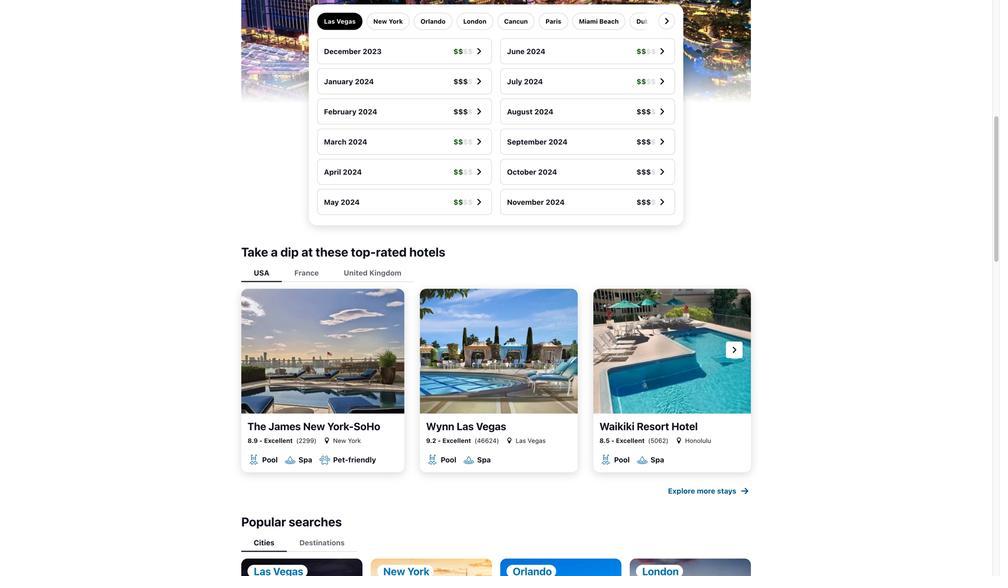 Task type: locate. For each thing, give the bounding box(es) containing it.
excellent
[[264, 437, 293, 445], [443, 437, 471, 445], [616, 437, 645, 445]]

las up december
[[324, 18, 335, 25]]

spa down 2299
[[299, 456, 312, 464]]

- right 8.5
[[612, 437, 615, 445]]

$ $ $ $ for january 2024
[[454, 77, 473, 86]]

46624
[[477, 437, 497, 445]]

2024 right january
[[355, 77, 374, 86]]

$ $ $ $
[[454, 47, 473, 56], [637, 47, 656, 56], [454, 77, 473, 86], [637, 77, 656, 86], [454, 107, 473, 116], [637, 107, 656, 116], [454, 138, 473, 146], [637, 138, 656, 146], [454, 168, 473, 176], [637, 168, 656, 176], [454, 198, 473, 206], [637, 198, 656, 206]]

( down waikiki resort hotel
[[649, 437, 651, 445]]

march
[[324, 138, 347, 146]]

las vegas button
[[506, 436, 546, 446]]

0 vertical spatial las
[[324, 18, 335, 25]]

1 vertical spatial las
[[457, 420, 474, 433]]

new
[[374, 18, 387, 25], [673, 18, 686, 25], [303, 420, 325, 433], [333, 437, 346, 445]]

las vegas up december
[[324, 18, 356, 25]]

2024 right october
[[538, 168, 557, 176]]

8.5 - excellent ( 5062 )
[[600, 437, 669, 445]]

- right 8.9
[[260, 437, 263, 445]]

0 horizontal spatial york
[[348, 437, 361, 445]]

1 horizontal spatial las vegas
[[516, 437, 546, 445]]

( for james
[[296, 437, 299, 445]]

3 ) from the left
[[667, 437, 669, 445]]

york inside button
[[348, 437, 361, 445]]

( down james
[[296, 437, 299, 445]]

tab list
[[241, 264, 751, 283], [241, 534, 751, 553]]

2024
[[527, 47, 546, 56], [355, 77, 374, 86], [524, 77, 543, 86], [359, 107, 378, 116], [535, 107, 554, 116], [348, 138, 367, 146], [549, 138, 568, 146], [343, 168, 362, 176], [538, 168, 557, 176], [341, 198, 360, 206], [546, 198, 565, 206]]

0 vertical spatial vegas
[[337, 18, 356, 25]]

excellent down the waikiki
[[616, 437, 645, 445]]

february
[[324, 107, 357, 116]]

hotel
[[672, 420, 698, 433]]

1 tab list from the top
[[241, 264, 751, 283]]

usa button
[[241, 265, 282, 283]]

- for waikiki
[[612, 437, 615, 445]]

2024 for april 2024
[[343, 168, 362, 176]]

explore more stays button
[[669, 485, 751, 498]]

york
[[389, 18, 403, 25], [348, 437, 361, 445]]

new york down york- at the left bottom
[[333, 437, 361, 445]]

1 pool from the left
[[262, 456, 278, 464]]

2 horizontal spatial spa
[[651, 456, 665, 464]]

2 horizontal spatial vegas
[[528, 437, 546, 445]]

new up 2023
[[374, 18, 387, 25]]

2024 for february 2024
[[359, 107, 378, 116]]

france button
[[282, 264, 332, 282]]

2 pool from the left
[[441, 456, 457, 464]]

$ $ $ $ for may 2024
[[454, 198, 473, 206]]

2024 for august 2024
[[535, 107, 554, 116]]

2024 right march
[[348, 138, 367, 146]]

las down wynn las vegas button
[[516, 437, 526, 445]]

york-
[[328, 420, 354, 433]]

take
[[241, 245, 268, 259]]

destinations button
[[287, 534, 357, 552]]

0 horizontal spatial vegas
[[337, 18, 356, 25]]

0 horizontal spatial pool
[[262, 456, 278, 464]]

november 2024
[[507, 198, 565, 206]]

vegas up 46624
[[476, 420, 507, 433]]

2 horizontal spatial -
[[612, 437, 615, 445]]

1 horizontal spatial -
[[438, 437, 441, 445]]

january 2024
[[324, 77, 374, 86]]

spa down "5062"
[[651, 456, 665, 464]]

2024 right august
[[535, 107, 554, 116]]

dip
[[281, 245, 299, 259]]

2024 for september 2024
[[549, 138, 568, 146]]

2 ) from the left
[[497, 437, 499, 445]]

excellent down james
[[264, 437, 293, 445]]

2024 right the september
[[549, 138, 568, 146]]

1 excellent from the left
[[264, 437, 293, 445]]

cities button
[[241, 535, 287, 553]]

2024 right the june
[[527, 47, 546, 56]]

2024 right may
[[341, 198, 360, 206]]

resort
[[637, 420, 670, 433]]

new inside new york button
[[333, 437, 346, 445]]

orleans
[[688, 18, 712, 25]]

las
[[324, 18, 335, 25], [457, 420, 474, 433], [516, 437, 526, 445]]

5062
[[651, 437, 667, 445]]

3 excellent from the left
[[616, 437, 645, 445]]

top-
[[351, 245, 376, 259]]

- right 9.2
[[438, 437, 441, 445]]

1 ) from the left
[[314, 437, 317, 445]]

a
[[271, 245, 278, 259]]

2 horizontal spatial excellent
[[616, 437, 645, 445]]

spa for resort
[[651, 456, 665, 464]]

2024 right november
[[546, 198, 565, 206]]

0 horizontal spatial excellent
[[264, 437, 293, 445]]

( for resort
[[649, 437, 651, 445]]

$ $ $ $ for april 2024
[[454, 168, 473, 176]]

0 horizontal spatial new york
[[333, 437, 361, 445]]

0 horizontal spatial las
[[324, 18, 335, 25]]

spa for las
[[477, 456, 491, 464]]

new up 2299
[[303, 420, 325, 433]]

june 2024
[[507, 47, 546, 56]]

pool down 9.2 - excellent ( 46624 )
[[441, 456, 457, 464]]

july
[[507, 77, 523, 86]]

0 horizontal spatial -
[[260, 437, 263, 445]]

pool for the
[[262, 456, 278, 464]]

$
[[454, 47, 459, 56], [459, 47, 463, 56], [463, 47, 468, 56], [468, 47, 473, 56], [637, 47, 642, 56], [642, 47, 647, 56], [647, 47, 651, 56], [651, 47, 656, 56], [454, 77, 459, 86], [459, 77, 463, 86], [463, 77, 468, 86], [468, 77, 473, 86], [637, 77, 642, 86], [642, 77, 647, 86], [647, 77, 651, 86], [651, 77, 656, 86], [454, 107, 459, 116], [459, 107, 463, 116], [463, 107, 468, 116], [468, 107, 473, 116], [637, 107, 642, 116], [642, 107, 647, 116], [647, 107, 651, 116], [651, 107, 656, 116], [454, 138, 459, 146], [459, 138, 463, 146], [463, 138, 468, 146], [468, 138, 473, 146], [637, 138, 642, 146], [642, 138, 647, 146], [647, 138, 651, 146], [651, 138, 656, 146], [454, 168, 459, 176], [459, 168, 463, 176], [463, 168, 468, 176], [468, 168, 473, 176], [637, 168, 642, 176], [642, 168, 647, 176], [647, 168, 651, 176], [651, 168, 656, 176], [454, 198, 459, 206], [459, 198, 463, 206], [463, 198, 468, 206], [468, 198, 473, 206], [637, 198, 642, 206], [642, 198, 647, 206], [647, 198, 651, 206], [651, 198, 656, 206]]

0 horizontal spatial (
[[296, 437, 299, 445]]

1 vertical spatial tab list
[[241, 534, 751, 553]]

august
[[507, 107, 533, 116]]

2 horizontal spatial )
[[667, 437, 669, 445]]

1 horizontal spatial vegas
[[476, 420, 507, 433]]

3 - from the left
[[612, 437, 615, 445]]

2024 right july
[[524, 77, 543, 86]]

new york inside button
[[333, 437, 361, 445]]

explore
[[669, 487, 696, 496]]

$ $ $ $ for july 2024
[[637, 77, 656, 86]]

2024 for march 2024
[[348, 138, 367, 146]]

2024 right february
[[359, 107, 378, 116]]

2024 right april
[[343, 168, 362, 176]]

) down 'waikiki resort hotel' button
[[667, 437, 669, 445]]

2 excellent from the left
[[443, 437, 471, 445]]

september 2024
[[507, 138, 568, 146]]

1 horizontal spatial (
[[475, 437, 477, 445]]

united
[[344, 269, 368, 277]]

las vegas down wynn las vegas button
[[516, 437, 546, 445]]

september
[[507, 138, 547, 146]]

friendly
[[349, 456, 376, 464]]

pool
[[262, 456, 278, 464], [441, 456, 457, 464], [615, 456, 630, 464]]

3 spa from the left
[[651, 456, 665, 464]]

spa
[[299, 456, 312, 464], [477, 456, 491, 464], [651, 456, 665, 464]]

pet-
[[333, 456, 349, 464]]

vegas
[[337, 18, 356, 25], [476, 420, 507, 433], [528, 437, 546, 445]]

1 vertical spatial new york
[[333, 437, 361, 445]]

explore more stays
[[669, 487, 737, 496]]

2 spa from the left
[[477, 456, 491, 464]]

1 horizontal spatial new york
[[374, 18, 403, 25]]

new york
[[374, 18, 403, 25], [333, 437, 361, 445]]

0 vertical spatial tab list
[[241, 264, 751, 283]]

2 horizontal spatial pool
[[615, 456, 630, 464]]

pool for waikiki
[[615, 456, 630, 464]]

united kingdom
[[344, 269, 402, 277]]

9.2 - excellent ( 46624 )
[[426, 437, 499, 445]]

december 2023
[[324, 47, 382, 56]]

2 vertical spatial vegas
[[528, 437, 546, 445]]

united kingdom button
[[332, 264, 414, 282]]

1 - from the left
[[260, 437, 263, 445]]

york left orlando
[[389, 18, 403, 25]]

$ $ $ $ for august 2024
[[637, 107, 656, 116]]

excellent for james
[[264, 437, 293, 445]]

york up pet-friendly
[[348, 437, 361, 445]]

1 horizontal spatial spa
[[477, 456, 491, 464]]

( down wynn las vegas
[[475, 437, 477, 445]]

1 horizontal spatial excellent
[[443, 437, 471, 445]]

new down york- at the left bottom
[[333, 437, 346, 445]]

waikiki resort hotel
[[600, 420, 698, 433]]

new york up 2023
[[374, 18, 403, 25]]

new left orleans
[[673, 18, 686, 25]]

las vegas inside button
[[516, 437, 546, 445]]

2 - from the left
[[438, 437, 441, 445]]

2 tab list from the top
[[241, 534, 751, 553]]

spa for james
[[299, 456, 312, 464]]

2 vertical spatial las
[[516, 437, 526, 445]]

tab list containing usa
[[241, 264, 751, 283]]

)
[[314, 437, 317, 445], [497, 437, 499, 445], [667, 437, 669, 445]]

excellent down wynn las vegas
[[443, 437, 471, 445]]

2 horizontal spatial las
[[516, 437, 526, 445]]

las up 9.2 - excellent ( 46624 )
[[457, 420, 474, 433]]

vegas up december
[[337, 18, 356, 25]]

vegas down wynn las vegas button
[[528, 437, 546, 445]]

) down wynn las vegas button
[[497, 437, 499, 445]]

0 horizontal spatial spa
[[299, 456, 312, 464]]

miami beach
[[579, 18, 619, 25]]

pool down 8.5 - excellent ( 5062 ) on the bottom of the page
[[615, 456, 630, 464]]

0 horizontal spatial )
[[314, 437, 317, 445]]

) down the james new york-soho
[[314, 437, 317, 445]]

1 horizontal spatial )
[[497, 437, 499, 445]]

-
[[260, 437, 263, 445], [438, 437, 441, 445], [612, 437, 615, 445]]

0 vertical spatial york
[[389, 18, 403, 25]]

1 horizontal spatial pool
[[441, 456, 457, 464]]

2 horizontal spatial (
[[649, 437, 651, 445]]

3 pool from the left
[[615, 456, 630, 464]]

1 vertical spatial york
[[348, 437, 361, 445]]

3 ( from the left
[[649, 437, 651, 445]]

pool down 8.9 - excellent ( 2299 )
[[262, 456, 278, 464]]

spa down 46624
[[477, 456, 491, 464]]

cancun
[[504, 18, 528, 25]]

1 vertical spatial las vegas
[[516, 437, 546, 445]]

2299
[[299, 437, 314, 445]]

1 ( from the left
[[296, 437, 299, 445]]

pet-friendly
[[333, 456, 376, 464]]

0 vertical spatial new york
[[374, 18, 403, 25]]

2 ( from the left
[[475, 437, 477, 445]]

0 vertical spatial las vegas
[[324, 18, 356, 25]]

1 spa from the left
[[299, 456, 312, 464]]



Task type: vqa. For each thing, say whether or not it's contained in the screenshot.
1 / 74
no



Task type: describe. For each thing, give the bounding box(es) containing it.
wynn las vegas button
[[426, 420, 572, 435]]

kingdom
[[370, 269, 402, 277]]

$ $ $ $ for march 2024
[[454, 138, 473, 146]]

1 vertical spatial vegas
[[476, 420, 507, 433]]

june
[[507, 47, 525, 56]]

the james new york-soho
[[248, 420, 381, 433]]

8.5
[[600, 437, 610, 445]]

pool for wynn
[[441, 456, 457, 464]]

hotels
[[410, 245, 446, 259]]

orlando
[[421, 18, 446, 25]]

may 2024
[[324, 198, 360, 206]]

1 horizontal spatial las
[[457, 420, 474, 433]]

miami
[[579, 18, 598, 25]]

more
[[697, 487, 716, 496]]

soho
[[354, 420, 381, 433]]

the
[[248, 420, 266, 433]]

february 2024
[[324, 107, 378, 116]]

honolulu
[[686, 437, 712, 445]]

november
[[507, 198, 544, 206]]

these
[[316, 245, 349, 259]]

excellent for las
[[443, 437, 471, 445]]

) for vegas
[[497, 437, 499, 445]]

8.9 - excellent ( 2299 )
[[248, 437, 317, 445]]

1 horizontal spatial york
[[389, 18, 403, 25]]

0 horizontal spatial las vegas
[[324, 18, 356, 25]]

april 2024
[[324, 168, 362, 176]]

december
[[324, 47, 361, 56]]

) for hotel
[[667, 437, 669, 445]]

$ $ $ $ for december 2023
[[454, 47, 473, 56]]

waikiki
[[600, 420, 635, 433]]

paris
[[546, 18, 562, 25]]

2024 for may 2024
[[341, 198, 360, 206]]

) for new
[[314, 437, 317, 445]]

october
[[507, 168, 537, 176]]

march 2024
[[324, 138, 367, 146]]

- for the
[[260, 437, 263, 445]]

new orleans
[[673, 18, 712, 25]]

popular searches
[[241, 515, 342, 530]]

usa
[[254, 269, 270, 277]]

$ $ $ $ for june 2024
[[637, 47, 656, 56]]

october 2024
[[507, 168, 557, 176]]

the james new york-soho button
[[248, 420, 398, 435]]

popular
[[241, 515, 286, 530]]

$ $ $ $ for november 2024
[[637, 198, 656, 206]]

- for wynn
[[438, 437, 441, 445]]

searches
[[289, 515, 342, 530]]

london
[[464, 18, 487, 25]]

$ $ $ $ for october 2024
[[637, 168, 656, 176]]

new york button
[[323, 436, 361, 446]]

beach
[[600, 18, 619, 25]]

honolulu button
[[675, 436, 712, 446]]

8.9
[[248, 437, 258, 445]]

2023
[[363, 47, 382, 56]]

dubai
[[637, 18, 655, 25]]

2024 for october 2024
[[538, 168, 557, 176]]

destinations
[[300, 539, 345, 547]]

new inside "the james new york-soho" button
[[303, 420, 325, 433]]

tab list containing cities
[[241, 534, 751, 553]]

wynn
[[426, 420, 455, 433]]

2024 for january 2024
[[355, 77, 374, 86]]

april
[[324, 168, 341, 176]]

2024 for july 2024
[[524, 77, 543, 86]]

january
[[324, 77, 353, 86]]

2024 for june 2024
[[527, 47, 546, 56]]

august 2024
[[507, 107, 554, 116]]

excellent for resort
[[616, 437, 645, 445]]

2024 for november 2024
[[546, 198, 565, 206]]

9.2
[[426, 437, 437, 445]]

take a dip at these top-rated hotels
[[241, 245, 446, 259]]

( for las
[[475, 437, 477, 445]]

at
[[302, 245, 313, 259]]

stays
[[718, 487, 737, 496]]

may
[[324, 198, 339, 206]]

france
[[295, 269, 319, 277]]

$ $ $ $ for september 2024
[[637, 138, 656, 146]]

july 2024
[[507, 77, 543, 86]]

waikiki resort hotel button
[[600, 420, 745, 435]]

rated
[[376, 245, 407, 259]]

james
[[269, 420, 301, 433]]

cities
[[254, 539, 275, 547]]

$ $ $ $ for february 2024
[[454, 107, 473, 116]]

wynn las vegas
[[426, 420, 507, 433]]



